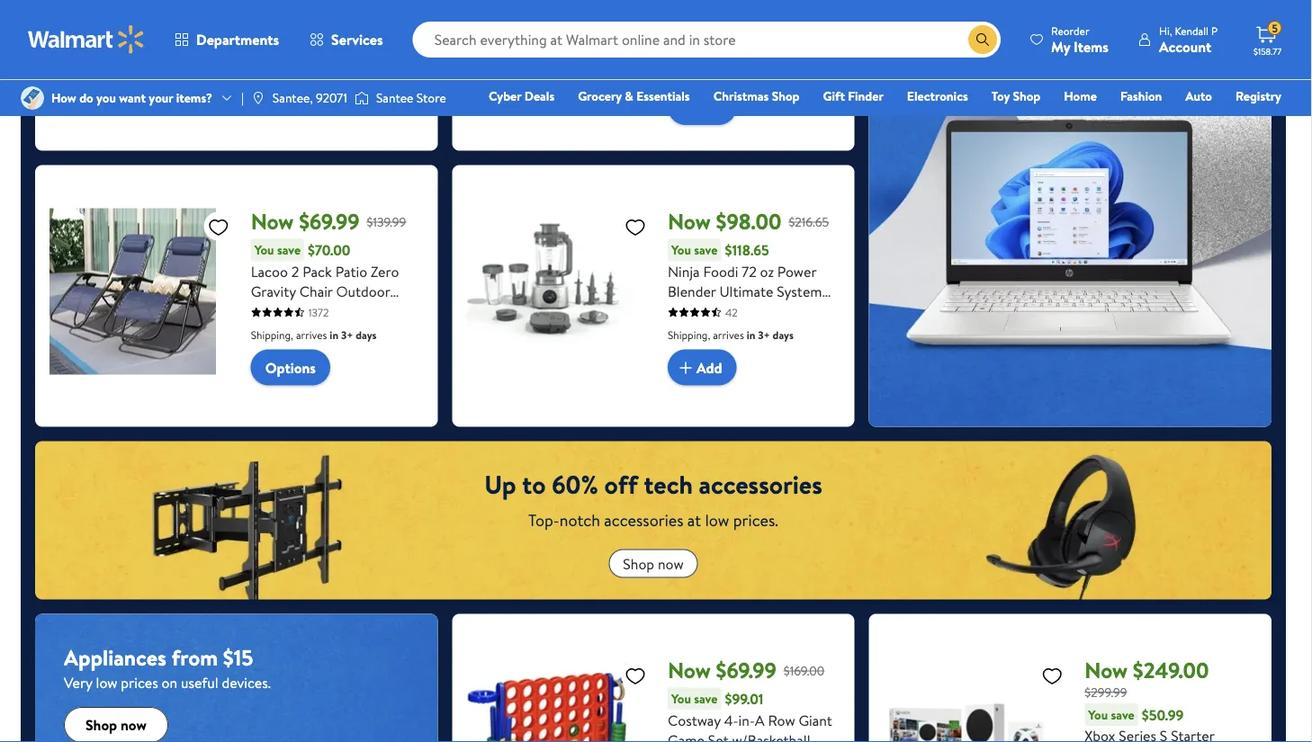 Task type: describe. For each thing, give the bounding box(es) containing it.
electronics
[[908, 87, 969, 105]]

 image for how do you want your items?
[[21, 86, 44, 110]]

my
[[1052, 36, 1071, 56]]

blender
[[668, 281, 716, 301]]

you save $70.00 lacoo 2 pack patio zero gravity chair outdoor lounge chair textilene fabric adjustable recline chair seating capacity 2, blue
[[251, 241, 407, 381]]

shipping, for now $98.00
[[668, 327, 711, 343]]

now for now $69.99 $169.00
[[668, 656, 711, 686]]

shipping, arrives in 3+ days for now $98.00
[[668, 327, 794, 343]]

grocery & essentials
[[578, 87, 690, 105]]

gift
[[823, 87, 846, 105]]

oz
[[761, 262, 774, 281]]

3+ down services
[[341, 51, 353, 66]]

now $69.99 $169.00
[[668, 656, 825, 686]]

hdr
[[726, 21, 757, 41]]

options for 1st options "link" from the bottom of the page
[[265, 358, 316, 378]]

1 add from the top
[[697, 97, 723, 117]]

xr75x90k
[[668, 60, 734, 80]]

save for costway
[[694, 691, 718, 708]]

shipping available
[[668, 67, 750, 82]]

$69.99 for now $69.99 $169.00
[[716, 656, 777, 686]]

top-
[[529, 510, 560, 532]]

orange
[[315, 45, 362, 64]]

christmas shop link
[[706, 86, 808, 106]]

arrives for now $69.99
[[296, 327, 327, 343]]

ninja
[[668, 262, 700, 281]]

costway
[[668, 711, 721, 731]]

set
[[708, 731, 729, 743]]

arrives down 1132
[[296, 51, 327, 66]]

add to cart image for second add button from the top
[[675, 357, 697, 379]]

$118.65
[[725, 241, 770, 260]]

save for lacoo
[[277, 241, 301, 259]]

with inside sony 75 class bravia xr x90k 4k hdr full array led with smart google tv xr75x90k (new)
[[698, 41, 724, 60]]

adjustable
[[293, 321, 358, 341]]

shop right toy
[[1013, 87, 1041, 105]]

at
[[688, 510, 702, 532]]

home
[[1065, 87, 1098, 105]]

headrest,
[[251, 45, 312, 64]]

$158.77
[[1254, 45, 1283, 57]]

gift finder
[[823, 87, 884, 105]]

google
[[769, 41, 814, 60]]

search icon image
[[976, 32, 991, 47]]

save for ninja
[[694, 241, 718, 259]]

options for 2nd options "link" from the bottom
[[265, 82, 316, 101]]

72
[[742, 262, 757, 281]]

42
[[726, 305, 738, 320]]

textilene
[[336, 301, 392, 321]]

kendall
[[1176, 23, 1209, 38]]

now $249.00 $299.99 you save $50.99
[[1085, 656, 1210, 725]]

how
[[51, 89, 76, 107]]

in for now $98.00
[[747, 327, 756, 343]]

4-
[[725, 711, 739, 731]]

3+ for now $98.00
[[758, 327, 771, 343]]

blue
[[251, 361, 278, 381]]

0 horizontal spatial accessories
[[604, 510, 684, 532]]

4k
[[705, 21, 723, 41]]

your
[[149, 89, 173, 107]]

89
[[726, 44, 738, 60]]

chair up 1132
[[295, 5, 328, 25]]

$299.99
[[1085, 684, 1128, 702]]

1 options link from the top
[[251, 73, 330, 109]]

account
[[1160, 36, 1212, 56]]

patio
[[336, 262, 368, 281]]

add to favorites list, xbox series s starter bundle including 3 months of game pass ultimate image
[[1042, 665, 1064, 688]]

now for now $98.00 $216.65
[[668, 207, 711, 237]]

in-
[[739, 711, 756, 731]]

foodi
[[704, 262, 739, 281]]

full
[[761, 21, 783, 41]]

santee,
[[273, 89, 313, 107]]

shop down very
[[86, 716, 117, 736]]

$50.99
[[1143, 706, 1184, 725]]

essentials
[[637, 87, 690, 105]]

lounge
[[251, 301, 297, 321]]

shop now for low
[[86, 716, 147, 736]]

deals
[[525, 87, 555, 105]]

now for now $69.99 $139.99
[[251, 207, 294, 237]]

shipping, arrives in 3+ days down 1132
[[251, 51, 377, 66]]

recline
[[361, 321, 407, 341]]

do
[[79, 89, 93, 107]]

walmart image
[[28, 25, 145, 54]]

electronics link
[[899, 86, 977, 106]]

ultimate
[[720, 281, 774, 301]]

shop now button for low
[[64, 708, 168, 743]]

now $249.00 group
[[884, 629, 1258, 743]]

christmas
[[714, 87, 769, 105]]

fashion
[[1121, 87, 1163, 105]]

departments button
[[159, 18, 295, 61]]

now for low
[[121, 716, 147, 736]]

add to cart image for first add button
[[675, 96, 697, 118]]

$69.99 for now $69.99 $139.99
[[299, 207, 360, 237]]

with inside gtracing gaming chair office chair pu leather with footrest&adjustable headrest, orange
[[251, 25, 278, 45]]

available
[[711, 67, 750, 82]]

75
[[702, 1, 717, 21]]

up to 60% off tech accessories top-notch accessories at low prices.
[[485, 467, 823, 532]]

giant
[[799, 711, 833, 731]]

1200
[[668, 301, 698, 321]]

xr
[[810, 1, 827, 21]]

to
[[523, 467, 546, 503]]

$70.00
[[308, 241, 351, 260]]

notch
[[560, 510, 601, 532]]

from
[[172, 643, 218, 674]]

now $98.00 $216.65
[[668, 207, 829, 237]]

very
[[64, 674, 93, 693]]

chair right "gaming"
[[378, 0, 412, 5]]

santee, 92071
[[273, 89, 348, 107]]

you save $99.01 costway 4-in-a row giant game set w/basketbal
[[668, 690, 833, 743]]

now $69.99 group
[[467, 629, 841, 743]]

reorder
[[1052, 23, 1090, 38]]

services button
[[295, 18, 399, 61]]

add to favorites list, costway 4-in-a row giant game set w/basketball hoop for family blue image
[[625, 665, 647, 688]]

silver,
[[721, 301, 758, 321]]

$15
[[223, 643, 253, 674]]

Walmart Site-Wide search field
[[413, 22, 1001, 58]]

hi, kendall p account
[[1160, 23, 1218, 56]]

low inside up to 60% off tech accessories top-notch accessories at low prices.
[[706, 510, 730, 532]]

registry
[[1236, 87, 1282, 105]]



Task type: locate. For each thing, give the bounding box(es) containing it.
days for now $98.00
[[773, 327, 794, 343]]

1 horizontal spatial shop now
[[623, 554, 684, 574]]

christmas shop
[[714, 87, 800, 105]]

gtracing
[[251, 0, 323, 5]]

now up lacoo
[[251, 207, 294, 237]]

save up "foodi"
[[694, 241, 718, 259]]

options link down fabric
[[251, 350, 330, 386]]

 image for santee store
[[355, 89, 369, 107]]

1 options from the top
[[265, 82, 316, 101]]

prices.
[[734, 510, 779, 532]]

 image right |
[[251, 91, 266, 105]]

chair down pack
[[300, 301, 333, 321]]

1 horizontal spatial accessories
[[699, 467, 823, 503]]

shipping, arrives in 3+ days for now $69.99
[[251, 327, 377, 343]]

add button down shipping available
[[668, 89, 737, 125]]

you inside now $249.00 $299.99 you save $50.99
[[1089, 707, 1109, 724]]

in for now $69.99
[[330, 327, 339, 343]]

low inside appliances from $15 very low prices on useful devices.
[[96, 674, 118, 693]]

add to cart image
[[675, 96, 697, 118], [675, 357, 697, 379]]

accessories
[[699, 467, 823, 503], [604, 510, 684, 532]]

fashion link
[[1113, 86, 1171, 106]]

3+ down 'ss400'
[[758, 327, 771, 343]]

$216.65
[[789, 213, 829, 231]]

how do you want your items?
[[51, 89, 213, 107]]

3+ down textilene on the left top of page
[[341, 327, 353, 343]]

p
[[1212, 23, 1218, 38]]

ss400
[[761, 301, 803, 321]]

shipping, arrives in 3+ days down 42
[[668, 327, 794, 343]]

days down textilene on the left top of page
[[356, 327, 377, 343]]

now down the prices
[[121, 716, 147, 736]]

1 vertical spatial options link
[[251, 350, 330, 386]]

prices
[[121, 674, 158, 693]]

1 vertical spatial now
[[121, 716, 147, 736]]

2 add from the top
[[697, 358, 723, 378]]

shop now down up to 60% off tech accessories top-notch accessories at low prices.
[[623, 554, 684, 574]]

0 vertical spatial add button
[[668, 89, 737, 125]]

chair down lounge
[[251, 341, 284, 361]]

shop now button for tech
[[609, 550, 698, 579]]

days down services
[[356, 51, 377, 66]]

2 horizontal spatial  image
[[355, 89, 369, 107]]

add button down w,
[[668, 350, 737, 386]]

now right add to favorites list, xbox series s starter bundle including 3 months of game pass ultimate image
[[1085, 656, 1128, 686]]

accessories down off
[[604, 510, 684, 532]]

 image left the how
[[21, 86, 44, 110]]

$249.00
[[1134, 656, 1210, 686]]

santee store
[[376, 89, 446, 107]]

arrives down 1372
[[296, 327, 327, 343]]

x90k
[[668, 21, 702, 41]]

options link
[[251, 73, 330, 109], [251, 350, 330, 386]]

add to favorites list, ninja foodi 72 oz power blender ultimate system 1200 w, silver, ss400 image
[[625, 216, 647, 238]]

leather
[[354, 5, 401, 25]]

you
[[96, 89, 116, 107]]

cyber deals
[[489, 87, 555, 105]]

gtracing gaming chair office chair pu leather with footrest&adjustable headrest, orange
[[251, 0, 412, 64]]

smart
[[728, 41, 765, 60]]

$169.00
[[784, 663, 825, 680]]

led
[[668, 41, 694, 60]]

now down up to 60% off tech accessories top-notch accessories at low prices.
[[658, 554, 684, 574]]

tech
[[644, 467, 693, 503]]

office
[[251, 5, 292, 25]]

pu
[[332, 5, 351, 25]]

3+
[[341, 51, 353, 66], [341, 327, 353, 343], [758, 327, 771, 343]]

1 vertical spatial options
[[265, 358, 316, 378]]

Search search field
[[413, 22, 1001, 58]]

you up lacoo
[[255, 241, 274, 259]]

shop
[[772, 87, 800, 105], [1013, 87, 1041, 105], [623, 554, 655, 574], [86, 716, 117, 736]]

power
[[778, 262, 817, 281]]

zero
[[371, 262, 399, 281]]

save inside you save $99.01 costway 4-in-a row giant game set w/basketbal
[[694, 691, 718, 708]]

shipping, arrives in 3+ days down 1372
[[251, 327, 377, 343]]

class
[[720, 1, 752, 21]]

finder
[[849, 87, 884, 105]]

1132
[[309, 28, 327, 44]]

you for ninja
[[672, 241, 691, 259]]

bravia
[[756, 1, 806, 21]]

1 vertical spatial add button
[[668, 350, 737, 386]]

shop now button
[[609, 550, 698, 579], [64, 708, 168, 743]]

0 vertical spatial $69.99
[[299, 207, 360, 237]]

1 vertical spatial accessories
[[604, 510, 684, 532]]

options link down headrest, in the left of the page
[[251, 73, 330, 109]]

1 horizontal spatial with
[[698, 41, 724, 60]]

shop now down the prices
[[86, 716, 147, 736]]

2 add button from the top
[[668, 350, 737, 386]]

one
[[1144, 113, 1171, 130]]

auto
[[1186, 87, 1213, 105]]

devices.
[[222, 674, 271, 693]]

$69.99 up $70.00
[[299, 207, 360, 237]]

off
[[605, 467, 638, 503]]

60%
[[552, 467, 599, 503]]

$98.00
[[716, 207, 782, 237]]

arrives for now $98.00
[[713, 327, 745, 343]]

low right at
[[706, 510, 730, 532]]

shop now button down at
[[609, 550, 698, 579]]

1 vertical spatial low
[[96, 674, 118, 693]]

add down shipping available
[[697, 97, 723, 117]]

on
[[162, 674, 178, 693]]

shipping, for now $69.99
[[251, 327, 294, 343]]

chair up 1372
[[300, 281, 333, 301]]

1 vertical spatial add
[[697, 358, 723, 378]]

fabric
[[251, 321, 289, 341]]

shop now for tech
[[623, 554, 684, 574]]

low right very
[[96, 674, 118, 693]]

registry one debit
[[1144, 87, 1282, 130]]

0 horizontal spatial shop now button
[[64, 708, 168, 743]]

now inside now $249.00 $299.99 you save $50.99
[[1085, 656, 1128, 686]]

options down fabric
[[265, 358, 316, 378]]

you inside the you save $118.65 ninja foodi 72 oz power blender ultimate system 1200 w, silver, ss400
[[672, 241, 691, 259]]

save inside 'you save $70.00 lacoo 2 pack patio zero gravity chair outdoor lounge chair textilene fabric adjustable recline chair seating capacity 2, blue'
[[277, 241, 301, 259]]

2 add to cart image from the top
[[675, 357, 697, 379]]

seating
[[288, 341, 334, 361]]

0 vertical spatial shop now
[[623, 554, 684, 574]]

$69.99 inside group
[[716, 656, 777, 686]]

appliances
[[64, 643, 167, 674]]

add to cart image down shipping
[[675, 96, 697, 118]]

1 vertical spatial shop now button
[[64, 708, 168, 743]]

save inside now $249.00 $299.99 you save $50.99
[[1112, 707, 1135, 724]]

1 add to cart image from the top
[[675, 96, 697, 118]]

game
[[668, 731, 705, 743]]

useful
[[181, 674, 218, 693]]

0 horizontal spatial  image
[[21, 86, 44, 110]]

you for costway
[[672, 691, 691, 708]]

want
[[119, 89, 146, 107]]

registry link
[[1228, 86, 1290, 106]]

shipping, arrives in 3+ days
[[251, 51, 377, 66], [251, 327, 377, 343], [668, 327, 794, 343]]

0 horizontal spatial with
[[251, 25, 278, 45]]

0 vertical spatial now
[[658, 554, 684, 574]]

0 horizontal spatial low
[[96, 674, 118, 693]]

0 vertical spatial add
[[697, 97, 723, 117]]

low
[[706, 510, 730, 532], [96, 674, 118, 693]]

you save $118.65 ninja foodi 72 oz power blender ultimate system 1200 w, silver, ss400
[[668, 241, 823, 321]]

with
[[251, 25, 278, 45], [698, 41, 724, 60]]

items
[[1074, 36, 1109, 56]]

0 vertical spatial accessories
[[699, 467, 823, 503]]

debit
[[1174, 113, 1205, 130]]

$69.99 up $99.01
[[716, 656, 777, 686]]

0 vertical spatial options
[[265, 82, 316, 101]]

add down w,
[[697, 358, 723, 378]]

0 vertical spatial shop now button
[[609, 550, 698, 579]]

2 options link from the top
[[251, 350, 330, 386]]

save inside the you save $118.65 ninja foodi 72 oz power blender ultimate system 1200 w, silver, ss400
[[694, 241, 718, 259]]

you up 'costway'
[[672, 691, 691, 708]]

add to favorites list, lacoo 2 pack patio zero gravity chair outdoor lounge chair textilene fabric adjustable recline chair seating capacity 2, blue image
[[208, 216, 229, 238]]

arrives down 42
[[713, 327, 745, 343]]

accessories up the prices.
[[699, 467, 823, 503]]

now up ninja
[[668, 207, 711, 237]]

store
[[417, 89, 446, 107]]

1 vertical spatial add to cart image
[[675, 357, 697, 379]]

options
[[265, 82, 316, 101], [265, 358, 316, 378]]

up
[[485, 467, 516, 503]]

now up 'costway'
[[668, 656, 711, 686]]

options down headrest, in the left of the page
[[265, 82, 316, 101]]

1 add button from the top
[[668, 89, 737, 125]]

0 vertical spatial options link
[[251, 73, 330, 109]]

with left 89 at the top of page
[[698, 41, 724, 60]]

days down 'ss400'
[[773, 327, 794, 343]]

5
[[1273, 20, 1279, 36]]

3+ for now $69.99
[[341, 327, 353, 343]]

0 vertical spatial low
[[706, 510, 730, 532]]

1 horizontal spatial shop now button
[[609, 550, 698, 579]]

1 horizontal spatial now
[[658, 554, 684, 574]]

1372
[[309, 305, 329, 320]]

with down gtracing
[[251, 25, 278, 45]]

0 horizontal spatial now
[[121, 716, 147, 736]]

&
[[625, 87, 634, 105]]

now $69.99 $139.99
[[251, 207, 406, 237]]

now
[[251, 207, 294, 237], [668, 207, 711, 237], [668, 656, 711, 686], [1085, 656, 1128, 686]]

now for now $249.00 $299.99 you save $50.99
[[1085, 656, 1128, 686]]

$99.01
[[725, 690, 764, 710]]

1 horizontal spatial low
[[706, 510, 730, 532]]

days for now $69.99
[[356, 327, 377, 343]]

walmart+
[[1229, 113, 1282, 130]]

 image right 92071
[[355, 89, 369, 107]]

shipping, down 1200
[[668, 327, 711, 343]]

toy
[[992, 87, 1010, 105]]

array
[[786, 21, 820, 41]]

you inside you save $99.01 costway 4-in-a row giant game set w/basketbal
[[672, 691, 691, 708]]

shop down "(new)"
[[772, 87, 800, 105]]

you up ninja
[[672, 241, 691, 259]]

now for tech
[[658, 554, 684, 574]]

save down $299.99
[[1112, 707, 1135, 724]]

save up 'costway'
[[694, 691, 718, 708]]

0 vertical spatial add to cart image
[[675, 96, 697, 118]]

save up 2
[[277, 241, 301, 259]]

w,
[[701, 301, 717, 321]]

add to cart image down 1200
[[675, 357, 697, 379]]

shop now button down the prices
[[64, 708, 168, 743]]

1 vertical spatial $69.99
[[716, 656, 777, 686]]

days
[[356, 51, 377, 66], [356, 327, 377, 343], [773, 327, 794, 343]]

you
[[255, 241, 274, 259], [672, 241, 691, 259], [672, 691, 691, 708], [1089, 707, 1109, 724]]

 image for santee, 92071
[[251, 91, 266, 105]]

 image
[[21, 86, 44, 110], [355, 89, 369, 107], [251, 91, 266, 105]]

shop down up to 60% off tech accessories top-notch accessories at low prices.
[[623, 554, 655, 574]]

shipping, down lounge
[[251, 327, 294, 343]]

0 horizontal spatial $69.99
[[299, 207, 360, 237]]

1 vertical spatial shop now
[[86, 716, 147, 736]]

1 horizontal spatial  image
[[251, 91, 266, 105]]

1 horizontal spatial $69.99
[[716, 656, 777, 686]]

you down $299.99
[[1089, 707, 1109, 724]]

2 options from the top
[[265, 358, 316, 378]]

0 horizontal spatial shop now
[[86, 716, 147, 736]]

grocery & essentials link
[[570, 86, 698, 106]]

appliances from $15 very low prices on useful devices.
[[64, 643, 271, 693]]

gaming
[[327, 0, 375, 5]]

shipping, down departments
[[251, 51, 294, 66]]

you for lacoo
[[255, 241, 274, 259]]

sony
[[668, 1, 698, 21]]

you inside 'you save $70.00 lacoo 2 pack patio zero gravity chair outdoor lounge chair textilene fabric adjustable recline chair seating capacity 2, blue'
[[255, 241, 274, 259]]



Task type: vqa. For each thing, say whether or not it's contained in the screenshot.
Walmart Plus image under 294's the Save with
no



